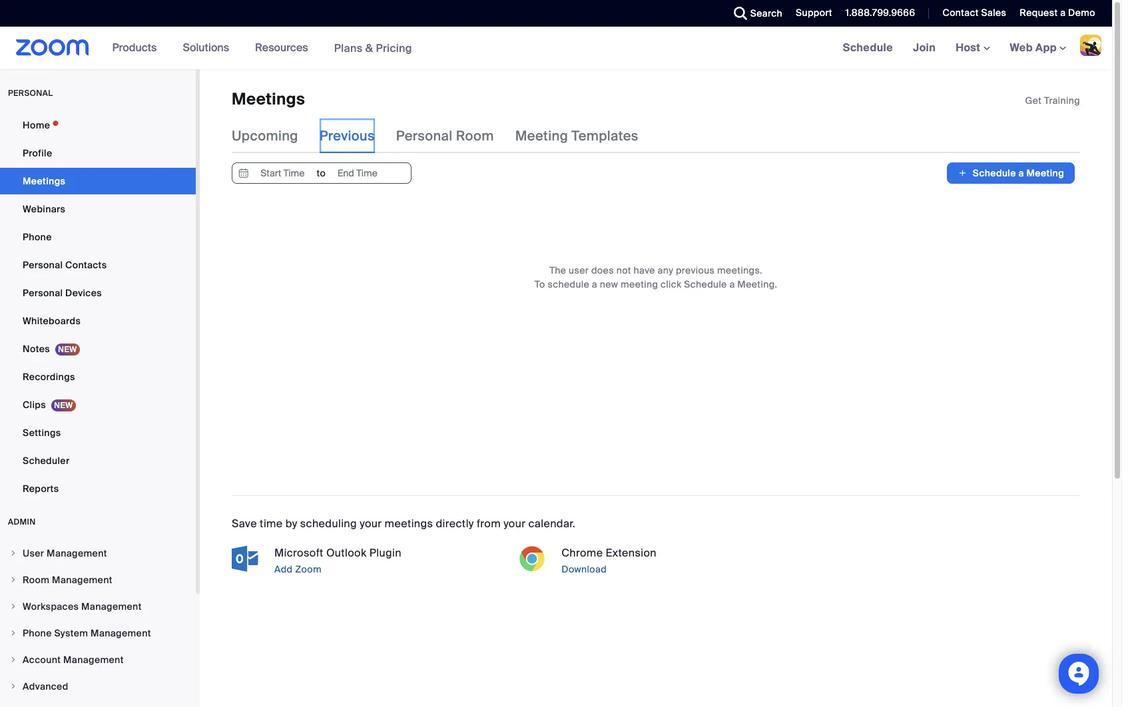 Task type: vqa. For each thing, say whether or not it's contained in the screenshot.
DOWNLOAD link
yes



Task type: locate. For each thing, give the bounding box(es) containing it.
1 phone from the top
[[23, 231, 52, 243]]

0 vertical spatial right image
[[9, 603, 17, 611]]

right image left room management
[[9, 576, 17, 584]]

right image
[[9, 603, 17, 611], [9, 656, 17, 664], [9, 683, 17, 691]]

plans
[[334, 41, 363, 55]]

management up advanced menu item
[[63, 654, 124, 666]]

pricing
[[376, 41, 412, 55]]

2 vertical spatial personal
[[23, 287, 63, 299]]

web
[[1010, 41, 1033, 55]]

phone inside menu item
[[23, 627, 52, 639]]

0 horizontal spatial your
[[360, 517, 382, 531]]

a left demo
[[1060, 7, 1066, 19]]

1 vertical spatial room
[[23, 574, 50, 586]]

meeting
[[621, 279, 658, 291]]

0 vertical spatial schedule
[[843, 41, 893, 55]]

management up phone system management menu item
[[81, 601, 142, 613]]

advanced
[[23, 681, 68, 693]]

system
[[54, 627, 88, 639]]

0 vertical spatial right image
[[9, 549, 17, 557]]

webinars
[[23, 203, 65, 215]]

support link
[[786, 0, 836, 27], [796, 7, 832, 19]]

3 right image from the top
[[9, 629, 17, 637]]

Date Range Picker Start field
[[252, 163, 313, 183]]

1 vertical spatial phone
[[23, 627, 52, 639]]

any
[[658, 265, 674, 277]]

a
[[1060, 7, 1066, 19], [1019, 167, 1024, 179], [592, 279, 597, 291], [730, 279, 735, 291]]

right image for account
[[9, 656, 17, 664]]

contact sales
[[943, 7, 1007, 19]]

1 horizontal spatial meetings
[[232, 89, 305, 109]]

personal inside tabs of meeting tab list
[[396, 127, 453, 145]]

0 vertical spatial room
[[456, 127, 494, 145]]

2 horizontal spatial schedule
[[973, 167, 1016, 179]]

1 horizontal spatial your
[[504, 517, 526, 531]]

2 right image from the top
[[9, 576, 17, 584]]

0 vertical spatial meeting
[[515, 127, 568, 145]]

room
[[456, 127, 494, 145], [23, 574, 50, 586]]

1 vertical spatial right image
[[9, 576, 17, 584]]

scheduler
[[23, 455, 70, 467]]

meeting inside tab list
[[515, 127, 568, 145]]

clips link
[[0, 392, 196, 418]]

contact sales link
[[933, 0, 1010, 27], [943, 7, 1007, 19]]

personal for personal contacts
[[23, 259, 63, 271]]

recordings link
[[0, 364, 196, 390]]

devices
[[65, 287, 102, 299]]

settings link
[[0, 420, 196, 446]]

a down meetings.
[[730, 279, 735, 291]]

request a demo
[[1020, 7, 1096, 19]]

0 horizontal spatial room
[[23, 574, 50, 586]]

schedule link
[[833, 27, 903, 69]]

1 vertical spatial personal
[[23, 259, 63, 271]]

meetings up upcoming
[[232, 89, 305, 109]]

right image inside phone system management menu item
[[9, 629, 17, 637]]

personal contacts link
[[0, 252, 196, 278]]

2 right image from the top
[[9, 656, 17, 664]]

0 vertical spatial meetings
[[232, 89, 305, 109]]

2 vertical spatial right image
[[9, 629, 17, 637]]

to
[[317, 167, 326, 179]]

schedule inside button
[[973, 167, 1016, 179]]

right image inside account management menu item
[[9, 656, 17, 664]]

workspaces management menu item
[[0, 594, 196, 619]]

1 horizontal spatial room
[[456, 127, 494, 145]]

recordings
[[23, 371, 75, 383]]

phone inside 'personal menu' menu
[[23, 231, 52, 243]]

reports
[[23, 483, 59, 495]]

personal room
[[396, 127, 494, 145]]

1 horizontal spatial schedule
[[843, 41, 893, 55]]

your
[[360, 517, 382, 531], [504, 517, 526, 531]]

personal
[[8, 88, 53, 99]]

schedule a meeting button
[[947, 163, 1075, 184]]

0 horizontal spatial meetings
[[23, 175, 65, 187]]

1 right image from the top
[[9, 603, 17, 611]]

join link
[[903, 27, 946, 69]]

reports link
[[0, 476, 196, 502]]

date image
[[236, 163, 252, 183]]

0 vertical spatial personal
[[396, 127, 453, 145]]

schedule for schedule
[[843, 41, 893, 55]]

0 vertical spatial phone
[[23, 231, 52, 243]]

management up room management
[[47, 547, 107, 559]]

phone down webinars
[[23, 231, 52, 243]]

right image left 'workspaces'
[[9, 603, 17, 611]]

add image
[[958, 167, 968, 180]]

previous
[[676, 265, 715, 277]]

zoom
[[295, 564, 322, 576]]

support
[[796, 7, 832, 19]]

plugin
[[369, 546, 402, 560]]

schedule down "1.888.799.9666"
[[843, 41, 893, 55]]

0 horizontal spatial schedule
[[684, 279, 727, 291]]

notes
[[23, 343, 50, 355]]

advanced menu item
[[0, 674, 196, 699]]

microsoft
[[274, 546, 323, 560]]

chrome extension download
[[562, 546, 657, 576]]

download link
[[559, 562, 793, 578]]

admin
[[8, 517, 36, 528]]

phone up account
[[23, 627, 52, 639]]

room management
[[23, 574, 112, 586]]

your up plugin
[[360, 517, 382, 531]]

admin menu menu
[[0, 541, 196, 701]]

schedule right 'add' icon at the right of page
[[973, 167, 1016, 179]]

account management
[[23, 654, 124, 666]]

right image inside workspaces management menu item
[[9, 603, 17, 611]]

meetings up webinars
[[23, 175, 65, 187]]

banner
[[0, 27, 1112, 70]]

management for user management
[[47, 547, 107, 559]]

personal contacts
[[23, 259, 107, 271]]

user
[[569, 265, 589, 277]]

the
[[550, 265, 566, 277]]

request a demo link
[[1010, 0, 1112, 27], [1020, 7, 1096, 19]]

1 vertical spatial meetings
[[23, 175, 65, 187]]

account management menu item
[[0, 647, 196, 673]]

web app
[[1010, 41, 1057, 55]]

phone system management menu item
[[0, 621, 196, 646]]

app
[[1036, 41, 1057, 55]]

2 phone from the top
[[23, 627, 52, 639]]

phone system management
[[23, 627, 151, 639]]

to button
[[232, 163, 412, 184]]

a right 'add' icon at the right of page
[[1019, 167, 1024, 179]]

schedule
[[548, 279, 590, 291]]

search button
[[724, 0, 786, 27]]

schedule inside meetings navigation
[[843, 41, 893, 55]]

plans & pricing
[[334, 41, 412, 55]]

1.888.799.9666 button up schedule link
[[846, 7, 915, 19]]

0 horizontal spatial meeting
[[515, 127, 568, 145]]

settings
[[23, 427, 61, 439]]

room inside menu item
[[23, 574, 50, 586]]

management inside menu item
[[52, 574, 112, 586]]

right image inside advanced menu item
[[9, 683, 17, 691]]

right image left "advanced"
[[9, 683, 17, 691]]

tabs of meeting tab list
[[232, 119, 660, 153]]

1 right image from the top
[[9, 549, 17, 557]]

right image left "system"
[[9, 629, 17, 637]]

schedule
[[843, 41, 893, 55], [973, 167, 1016, 179], [684, 279, 727, 291]]

1.888.799.9666 button
[[836, 0, 919, 27], [846, 7, 915, 19]]

management
[[47, 547, 107, 559], [52, 574, 112, 586], [81, 601, 142, 613], [91, 627, 151, 639], [63, 654, 124, 666]]

profile link
[[0, 140, 196, 167]]

get training link
[[1025, 95, 1080, 107]]

1 vertical spatial meeting
[[1027, 167, 1064, 179]]

right image inside the user management menu item
[[9, 549, 17, 557]]

1 horizontal spatial meeting
[[1027, 167, 1064, 179]]

right image left user
[[9, 549, 17, 557]]

Date Range Picker End field
[[327, 163, 388, 183]]

2 vertical spatial schedule
[[684, 279, 727, 291]]

1.888.799.9666
[[846, 7, 915, 19]]

your right from in the bottom of the page
[[504, 517, 526, 531]]

host
[[956, 41, 983, 55]]

1 vertical spatial right image
[[9, 656, 17, 664]]

get training
[[1025, 95, 1080, 107]]

management up workspaces management
[[52, 574, 112, 586]]

have
[[634, 265, 655, 277]]

1 vertical spatial schedule
[[973, 167, 1016, 179]]

room management menu item
[[0, 567, 196, 593]]

2 vertical spatial right image
[[9, 683, 17, 691]]

user management
[[23, 547, 107, 559]]

management for room management
[[52, 574, 112, 586]]

3 right image from the top
[[9, 683, 17, 691]]

right image
[[9, 549, 17, 557], [9, 576, 17, 584], [9, 629, 17, 637]]

personal
[[396, 127, 453, 145], [23, 259, 63, 271], [23, 287, 63, 299]]

right image inside 'room management' menu item
[[9, 576, 17, 584]]

right image left account
[[9, 656, 17, 664]]

phone
[[23, 231, 52, 243], [23, 627, 52, 639]]

meetings
[[232, 89, 305, 109], [23, 175, 65, 187]]

schedule down previous
[[684, 279, 727, 291]]

personal devices link
[[0, 280, 196, 306]]



Task type: describe. For each thing, give the bounding box(es) containing it.
web app button
[[1010, 41, 1066, 55]]

get
[[1025, 95, 1042, 107]]

meeting inside button
[[1027, 167, 1064, 179]]

sales
[[981, 7, 1007, 19]]

management for account management
[[63, 654, 124, 666]]

new
[[600, 279, 618, 291]]

download
[[562, 564, 607, 576]]

save
[[232, 517, 257, 531]]

does
[[591, 265, 614, 277]]

right image for user management
[[9, 549, 17, 557]]

1 your from the left
[[360, 517, 382, 531]]

a left new
[[592, 279, 597, 291]]

meetings navigation
[[833, 27, 1112, 70]]

room inside tabs of meeting tab list
[[456, 127, 494, 145]]

resources
[[255, 41, 308, 55]]

right image for workspaces
[[9, 603, 17, 611]]

zoom logo image
[[16, 39, 89, 56]]

meeting.
[[738, 279, 777, 291]]

from
[[477, 517, 501, 531]]

products
[[112, 41, 157, 55]]

1.888.799.9666 button up join
[[836, 0, 919, 27]]

whiteboards link
[[0, 308, 196, 334]]

save time by scheduling your meetings directly from your calendar.
[[232, 517, 576, 531]]

schedule for schedule a meeting
[[973, 167, 1016, 179]]

demo
[[1068, 7, 1096, 19]]

upcoming
[[232, 127, 298, 145]]

user management menu item
[[0, 541, 196, 566]]

product information navigation
[[102, 27, 422, 70]]

the user does not have any previous meetings. to schedule a new meeting click schedule a meeting.
[[535, 265, 777, 291]]

phone link
[[0, 224, 196, 250]]

phone for phone system management
[[23, 627, 52, 639]]

resources button
[[255, 27, 314, 69]]

management up account management menu item
[[91, 627, 151, 639]]

not
[[617, 265, 631, 277]]

banner containing products
[[0, 27, 1112, 70]]

to
[[535, 279, 545, 291]]

management for workspaces management
[[81, 601, 142, 613]]

solutions button
[[183, 27, 235, 69]]

click
[[661, 279, 682, 291]]

account
[[23, 654, 61, 666]]

scheduling
[[300, 517, 357, 531]]

chrome
[[562, 546, 603, 560]]

schedule a meeting
[[973, 167, 1064, 179]]

by
[[286, 517, 297, 531]]

join
[[913, 41, 936, 55]]

training
[[1044, 95, 1080, 107]]

previous
[[320, 127, 375, 145]]

meeting templates
[[515, 127, 639, 145]]

directly
[[436, 517, 474, 531]]

time
[[260, 517, 283, 531]]

schedule inside the user does not have any previous meetings. to schedule a new meeting click schedule a meeting.
[[684, 279, 727, 291]]

search
[[750, 7, 783, 19]]

calendar.
[[529, 517, 576, 531]]

contacts
[[65, 259, 107, 271]]

clips
[[23, 399, 46, 411]]

meetings.
[[717, 265, 763, 277]]

whiteboards
[[23, 315, 81, 327]]

outlook
[[326, 546, 367, 560]]

products button
[[112, 27, 163, 69]]

right image for room management
[[9, 576, 17, 584]]

&
[[365, 41, 373, 55]]

microsoft outlook plugin add zoom
[[274, 546, 402, 576]]

request
[[1020, 7, 1058, 19]]

right image for phone system management
[[9, 629, 17, 637]]

workspaces management
[[23, 601, 142, 613]]

2 your from the left
[[504, 517, 526, 531]]

add
[[274, 564, 293, 576]]

personal menu menu
[[0, 112, 196, 504]]

workspaces
[[23, 601, 79, 613]]

a inside button
[[1019, 167, 1024, 179]]

scheduler link
[[0, 448, 196, 474]]

host button
[[956, 41, 990, 55]]

contact
[[943, 7, 979, 19]]

personal devices
[[23, 287, 102, 299]]

profile picture image
[[1080, 35, 1102, 56]]

solutions
[[183, 41, 229, 55]]

webinars link
[[0, 196, 196, 222]]

home link
[[0, 112, 196, 139]]

personal for personal devices
[[23, 287, 63, 299]]

personal for personal room
[[396, 127, 453, 145]]

phone for phone
[[23, 231, 52, 243]]

profile
[[23, 147, 52, 159]]

meetings inside 'personal menu' menu
[[23, 175, 65, 187]]

add zoom link
[[272, 562, 506, 578]]

extension
[[606, 546, 657, 560]]

meetings
[[385, 517, 433, 531]]



